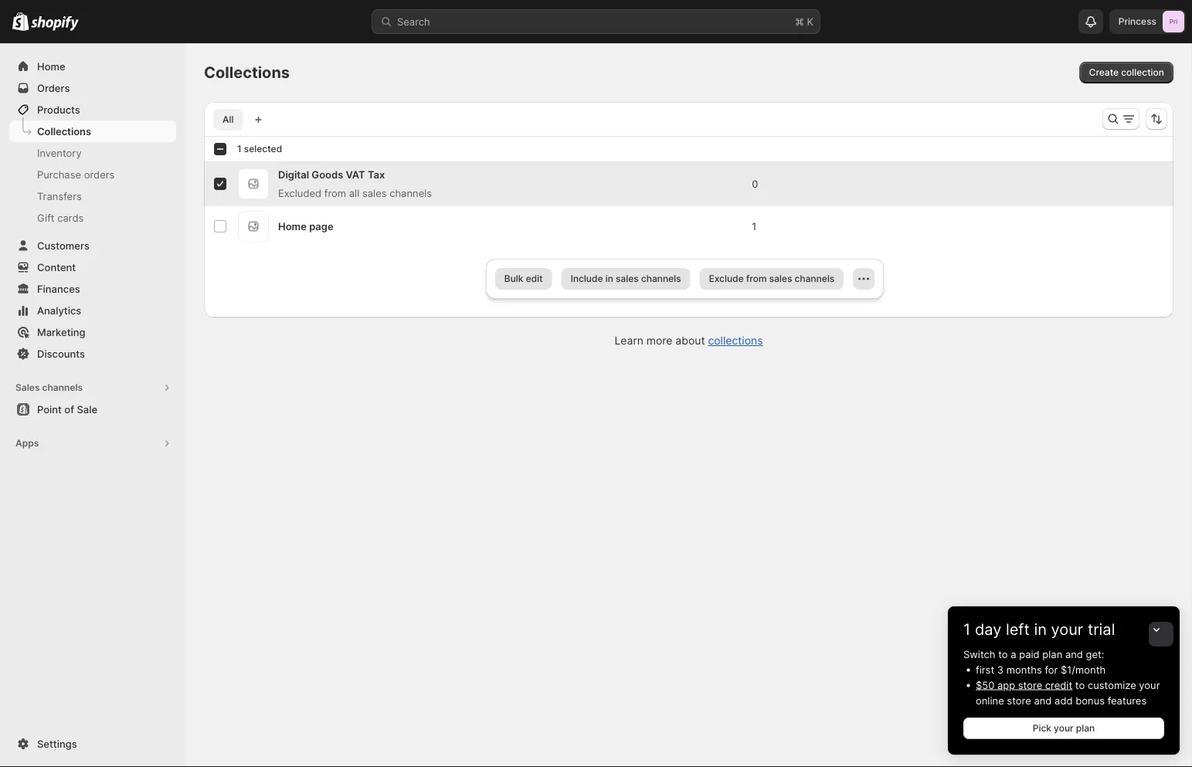 Task type: vqa. For each thing, say whether or not it's contained in the screenshot.
locations associated with No locations
no



Task type: locate. For each thing, give the bounding box(es) containing it.
from down digital goods vat tax link
[[324, 187, 346, 199]]

1 vertical spatial home
[[278, 220, 307, 232]]

sales
[[15, 382, 40, 393]]

purchase orders link
[[9, 164, 176, 185]]

all
[[349, 187, 360, 199]]

and left add
[[1034, 695, 1052, 707]]

1 horizontal spatial home
[[278, 220, 307, 232]]

2 horizontal spatial sales
[[769, 273, 792, 284]]

plan up 'for'
[[1043, 648, 1063, 660]]

online
[[976, 695, 1004, 707]]

goods
[[312, 168, 343, 180]]

from right exclude
[[746, 273, 767, 284]]

your
[[1051, 620, 1084, 639], [1139, 679, 1160, 691], [1054, 723, 1074, 734]]

sales down tax
[[362, 187, 387, 199]]

your inside 'to customize your online store and add bonus features'
[[1139, 679, 1160, 691]]

to inside 'to customize your online store and add bonus features'
[[1076, 679, 1085, 691]]

plan
[[1043, 648, 1063, 660], [1076, 723, 1095, 734]]

day
[[975, 620, 1002, 639]]

1 vertical spatial 1
[[752, 220, 757, 232]]

gift
[[37, 212, 55, 224]]

1 vertical spatial from
[[746, 273, 767, 284]]

home page
[[278, 220, 334, 232]]

2 horizontal spatial 1
[[964, 620, 971, 639]]

from inside the digital goods vat tax excluded from all sales channels
[[324, 187, 346, 199]]

your right pick at bottom
[[1054, 723, 1074, 734]]

2 vertical spatial your
[[1054, 723, 1074, 734]]

to down the $1/month
[[1076, 679, 1085, 691]]

home left page
[[278, 220, 307, 232]]

search
[[397, 15, 430, 27]]

gift cards link
[[9, 207, 176, 229]]

sales inside exclude from sales channels button
[[769, 273, 792, 284]]

1 vertical spatial in
[[1034, 620, 1047, 639]]

collections link
[[9, 121, 176, 142]]

sales
[[362, 187, 387, 199], [616, 273, 639, 284], [769, 273, 792, 284]]

1 horizontal spatial plan
[[1076, 723, 1095, 734]]

0 horizontal spatial collections
[[37, 125, 91, 137]]

to left a
[[999, 648, 1008, 660]]

0 vertical spatial to
[[999, 648, 1008, 660]]

1 horizontal spatial to
[[1076, 679, 1085, 691]]

settings
[[37, 738, 77, 750]]

home for home page
[[278, 220, 307, 232]]

home up orders
[[37, 60, 65, 72]]

first 3 months for $1/month
[[976, 664, 1106, 676]]

to
[[999, 648, 1008, 660], [1076, 679, 1085, 691]]

in right left
[[1034, 620, 1047, 639]]

your inside pick your plan link
[[1054, 723, 1074, 734]]

1 inside dropdown button
[[964, 620, 971, 639]]

channels inside 'button'
[[641, 273, 681, 284]]

edit
[[526, 273, 543, 284]]

1 horizontal spatial 1
[[752, 220, 757, 232]]

0 vertical spatial from
[[324, 187, 346, 199]]

and for plan
[[1066, 648, 1083, 660]]

learn
[[615, 334, 644, 347]]

0 vertical spatial your
[[1051, 620, 1084, 639]]

home link
[[9, 56, 176, 77]]

collections up all
[[204, 63, 290, 82]]

0 horizontal spatial home
[[37, 60, 65, 72]]

switch
[[964, 648, 996, 660]]

store down $50 app store credit link in the bottom of the page
[[1007, 695, 1031, 707]]

store down months on the bottom right
[[1018, 679, 1043, 691]]

1 day left in your trial element
[[948, 647, 1180, 755]]

include
[[571, 273, 603, 284]]

1 vertical spatial collections
[[37, 125, 91, 137]]

0 horizontal spatial to
[[999, 648, 1008, 660]]

sales right exclude
[[769, 273, 792, 284]]

discounts link
[[9, 343, 176, 365]]

$50
[[976, 679, 995, 691]]

your up the features
[[1139, 679, 1160, 691]]

sales right include
[[616, 273, 639, 284]]

1 vertical spatial your
[[1139, 679, 1160, 691]]

1 selected
[[237, 143, 282, 155]]

1 for 1 day left in your trial
[[964, 620, 971, 639]]

1 left selected
[[237, 143, 242, 155]]

collections up inventory
[[37, 125, 91, 137]]

and inside 'to customize your online store and add bonus features'
[[1034, 695, 1052, 707]]

1
[[237, 143, 242, 155], [752, 220, 757, 232], [964, 620, 971, 639]]

of
[[64, 403, 74, 415]]

princess image
[[1163, 11, 1185, 32]]

0 horizontal spatial 1
[[237, 143, 242, 155]]

in
[[606, 273, 613, 284], [1034, 620, 1047, 639]]

home for home
[[37, 60, 65, 72]]

collection
[[1122, 67, 1165, 78]]

transfers
[[37, 190, 82, 202]]

first
[[976, 664, 995, 676]]

0 vertical spatial in
[[606, 273, 613, 284]]

collections
[[204, 63, 290, 82], [37, 125, 91, 137]]

credit
[[1045, 679, 1073, 691]]

1 vertical spatial and
[[1034, 695, 1052, 707]]

1 vertical spatial to
[[1076, 679, 1085, 691]]

0 vertical spatial plan
[[1043, 648, 1063, 660]]

1 vertical spatial store
[[1007, 695, 1031, 707]]

sales inside include in sales channels 'button'
[[616, 273, 639, 284]]

from
[[324, 187, 346, 199], [746, 273, 767, 284]]

1 left day
[[964, 620, 971, 639]]

add
[[1055, 695, 1073, 707]]

point of sale
[[37, 403, 97, 415]]

collections
[[708, 334, 763, 347]]

discounts
[[37, 348, 85, 360]]

include in sales channels
[[571, 273, 681, 284]]

your left trial on the bottom right
[[1051, 620, 1084, 639]]

channels
[[390, 187, 432, 199], [641, 273, 681, 284], [795, 273, 835, 284], [42, 382, 83, 393]]

plan down bonus
[[1076, 723, 1095, 734]]

bulk
[[504, 273, 523, 284]]

learn more about collections
[[615, 334, 763, 347]]

1 horizontal spatial sales
[[616, 273, 639, 284]]

1 day left in your trial
[[964, 620, 1115, 639]]

orders
[[37, 82, 70, 94]]

0 vertical spatial home
[[37, 60, 65, 72]]

in inside dropdown button
[[1034, 620, 1047, 639]]

1 horizontal spatial collections
[[204, 63, 290, 82]]

0 vertical spatial and
[[1066, 648, 1083, 660]]

0 horizontal spatial from
[[324, 187, 346, 199]]

0 vertical spatial 1
[[237, 143, 242, 155]]

1 down 0
[[752, 220, 757, 232]]

create
[[1089, 67, 1119, 78]]

create collection link
[[1080, 62, 1174, 83]]

sales inside the digital goods vat tax excluded from all sales channels
[[362, 187, 387, 199]]

1 horizontal spatial in
[[1034, 620, 1047, 639]]

home
[[37, 60, 65, 72], [278, 220, 307, 232]]

and
[[1066, 648, 1083, 660], [1034, 695, 1052, 707]]

$50 app store credit link
[[976, 679, 1073, 691]]

exclude from sales channels button
[[700, 268, 844, 290]]

sales for include in sales channels
[[616, 273, 639, 284]]

1 horizontal spatial and
[[1066, 648, 1083, 660]]

1 horizontal spatial from
[[746, 273, 767, 284]]

point of sale link
[[9, 399, 176, 420]]

in right include
[[606, 273, 613, 284]]

2 vertical spatial 1
[[964, 620, 971, 639]]

trial
[[1088, 620, 1115, 639]]

0 horizontal spatial and
[[1034, 695, 1052, 707]]

orders
[[84, 168, 115, 180]]

and up the $1/month
[[1066, 648, 1083, 660]]

purchase
[[37, 168, 81, 180]]

exclude
[[709, 273, 744, 284]]

0 horizontal spatial sales
[[362, 187, 387, 199]]

exclude from sales channels
[[709, 273, 835, 284]]

store
[[1018, 679, 1043, 691], [1007, 695, 1031, 707]]

0 horizontal spatial in
[[606, 273, 613, 284]]



Task type: describe. For each thing, give the bounding box(es) containing it.
products
[[37, 104, 80, 116]]

and for store
[[1034, 695, 1052, 707]]

your inside 1 day left in your trial dropdown button
[[1051, 620, 1084, 639]]

home page link
[[278, 220, 334, 232]]

⌘
[[795, 15, 804, 27]]

sale
[[77, 403, 97, 415]]

customers link
[[9, 235, 176, 257]]

0
[[752, 178, 758, 190]]

features
[[1108, 695, 1147, 707]]

include in sales channels button
[[561, 268, 691, 290]]

paid
[[1019, 648, 1040, 660]]

shopify image
[[12, 12, 29, 31]]

bonus
[[1076, 695, 1105, 707]]

app
[[998, 679, 1016, 691]]

to customize your online store and add bonus features
[[976, 679, 1160, 707]]

finances link
[[9, 278, 176, 300]]

point of sale button
[[0, 399, 185, 420]]

tax
[[368, 168, 385, 180]]

1 for 1 selected
[[237, 143, 242, 155]]

months
[[1007, 664, 1042, 676]]

digital goods vat tax excluded from all sales channels
[[278, 168, 432, 199]]

3
[[997, 664, 1004, 676]]

shopify image
[[31, 16, 79, 31]]

page
[[309, 220, 334, 232]]

$50 app store credit
[[976, 679, 1073, 691]]

selected
[[244, 143, 282, 155]]

sales for exclude from sales channels
[[769, 273, 792, 284]]

settings link
[[9, 733, 176, 755]]

marketing link
[[9, 321, 176, 343]]

0 vertical spatial store
[[1018, 679, 1043, 691]]

orders link
[[9, 77, 176, 99]]

more
[[647, 334, 673, 347]]

for
[[1045, 664, 1058, 676]]

apps
[[15, 438, 39, 449]]

content
[[37, 261, 76, 273]]

princess
[[1119, 16, 1157, 27]]

get:
[[1086, 648, 1105, 660]]

analytics link
[[9, 300, 176, 321]]

products link
[[9, 99, 176, 121]]

digital
[[278, 168, 309, 180]]

vat
[[346, 168, 365, 180]]

content link
[[9, 257, 176, 278]]

gift cards
[[37, 212, 84, 224]]

from inside exclude from sales channels button
[[746, 273, 767, 284]]

inventory
[[37, 147, 82, 159]]

customers
[[37, 240, 90, 252]]

0 vertical spatial collections
[[204, 63, 290, 82]]

purchase orders
[[37, 168, 115, 180]]

inventory link
[[9, 142, 176, 164]]

k
[[807, 15, 814, 27]]

store inside 'to customize your online store and add bonus features'
[[1007, 695, 1031, 707]]

collections link
[[708, 334, 763, 347]]

pick your plan
[[1033, 723, 1095, 734]]

pick your plan link
[[964, 718, 1165, 740]]

1 for 1
[[752, 220, 757, 232]]

⌘ k
[[795, 15, 814, 27]]

sales channels
[[15, 382, 83, 393]]

finances
[[37, 283, 80, 295]]

create collection
[[1089, 67, 1165, 78]]

excluded
[[278, 187, 322, 199]]

0 horizontal spatial plan
[[1043, 648, 1063, 660]]

sales channels button
[[9, 377, 176, 399]]

1 vertical spatial plan
[[1076, 723, 1095, 734]]

switch to a paid plan and get:
[[964, 648, 1105, 660]]

left
[[1006, 620, 1030, 639]]

pick
[[1033, 723, 1052, 734]]

all
[[223, 114, 234, 125]]

channels inside the digital goods vat tax excluded from all sales channels
[[390, 187, 432, 199]]

a
[[1011, 648, 1017, 660]]

all button
[[213, 109, 243, 131]]

transfers link
[[9, 185, 176, 207]]

bulk edit button
[[495, 268, 552, 290]]

point
[[37, 403, 62, 415]]

apps button
[[9, 433, 176, 454]]

1 day left in your trial button
[[948, 607, 1180, 639]]

bulk edit
[[504, 273, 543, 284]]

digital goods vat tax link
[[278, 168, 385, 180]]

marketing
[[37, 326, 85, 338]]

$1/month
[[1061, 664, 1106, 676]]

customize
[[1088, 679, 1137, 691]]

in inside 'button'
[[606, 273, 613, 284]]



